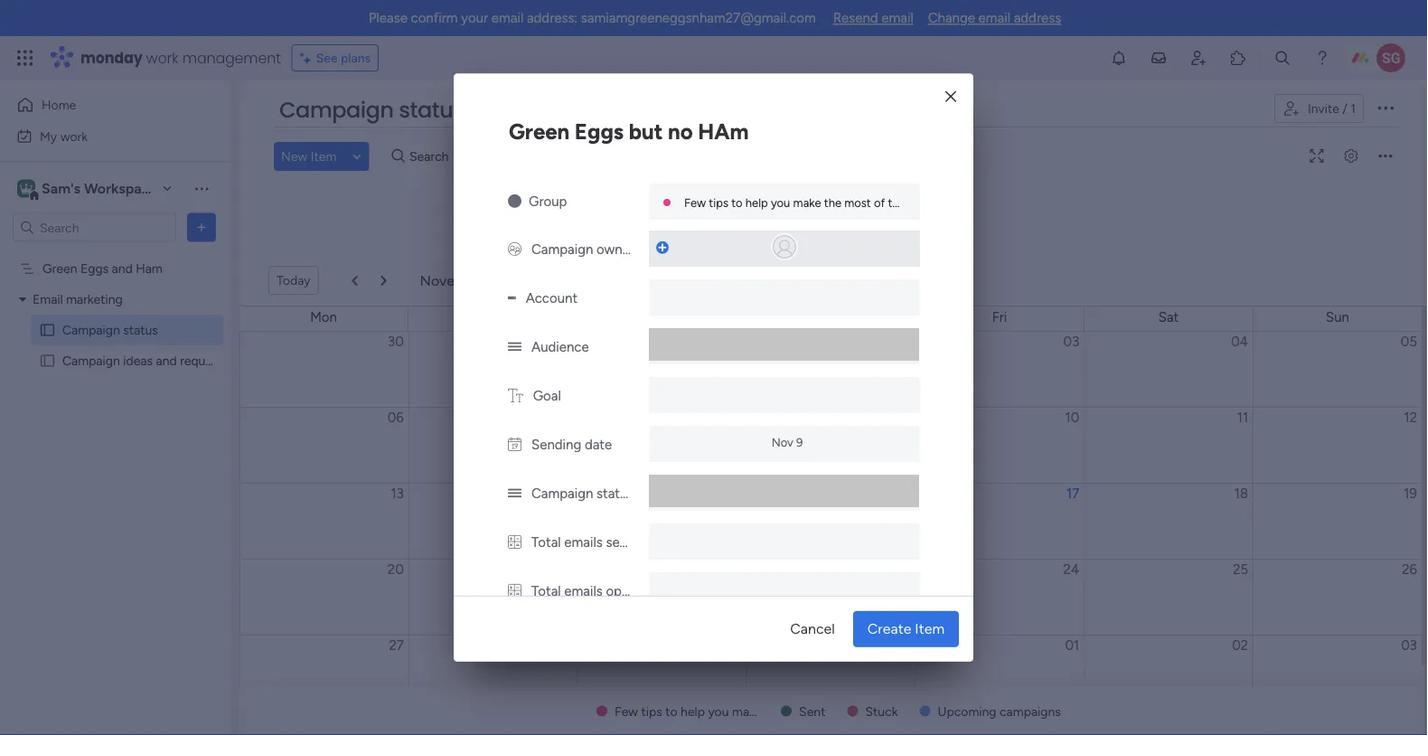 Task type: locate. For each thing, give the bounding box(es) containing it.
ham
[[698, 118, 749, 144]]

green up the group
[[509, 118, 570, 144]]

requests
[[180, 353, 229, 368]]

item
[[311, 149, 337, 164], [915, 620, 945, 638]]

green eggs but no ham dialog
[[454, 74, 974, 735]]

total for total emails opened
[[532, 583, 561, 600]]

emails
[[564, 535, 603, 551], [564, 583, 603, 600]]

campaign status
[[279, 95, 464, 125], [62, 322, 158, 338], [532, 486, 634, 502]]

1 vertical spatial campaign status
[[62, 322, 158, 338]]

ideas
[[123, 353, 153, 368]]

help image
[[1314, 49, 1332, 67]]

eggs
[[575, 118, 624, 144], [80, 261, 109, 276]]

month
[[759, 273, 793, 287]]

select product image
[[16, 49, 34, 67]]

emails left sent
[[564, 535, 603, 551]]

2 horizontal spatial status
[[597, 486, 634, 502]]

campaign owner
[[532, 242, 635, 258]]

3 email from the left
[[979, 10, 1011, 26]]

1 horizontal spatial status
[[399, 95, 464, 125]]

monday work management
[[80, 47, 281, 68]]

2 vertical spatial status
[[597, 486, 634, 502]]

campaign
[[279, 95, 394, 125], [532, 242, 593, 258], [62, 322, 120, 338], [62, 353, 120, 368], [532, 486, 593, 502]]

list box containing green eggs and ham
[[0, 250, 231, 620]]

1 vertical spatial total
[[532, 583, 561, 600]]

work right my in the left of the page
[[60, 128, 88, 144]]

status up sent
[[597, 486, 634, 502]]

work
[[146, 47, 179, 68], [60, 128, 88, 144]]

status inside green eggs but no ham dialog
[[597, 486, 634, 502]]

eggs for and
[[80, 261, 109, 276]]

status up ideas
[[123, 322, 158, 338]]

email right resend
[[882, 10, 914, 26]]

ham
[[136, 261, 163, 276]]

email
[[33, 292, 63, 307]]

status inside field
[[399, 95, 464, 125]]

1 vertical spatial public board image
[[39, 352, 56, 369]]

template
[[910, 196, 958, 210]]

workspace selection element
[[17, 178, 159, 201]]

few
[[684, 196, 706, 210]]

stuck
[[866, 703, 898, 719]]

date
[[585, 437, 612, 453]]

management
[[182, 47, 281, 68]]

eggs up marketing
[[80, 261, 109, 276]]

sam green image
[[1377, 43, 1406, 72]]

1 public board image from the top
[[39, 321, 56, 339]]

email right your
[[492, 10, 524, 26]]

nov 9
[[772, 435, 803, 450]]

campaign status up total emails sent
[[532, 486, 634, 502]]

1 vertical spatial eggs
[[80, 261, 109, 276]]

1 vertical spatial emails
[[564, 583, 603, 600]]

sent
[[799, 703, 826, 719]]

0 vertical spatial emails
[[564, 535, 603, 551]]

campaign status inside list box
[[62, 322, 158, 338]]

public board image for campaign status
[[39, 321, 56, 339]]

item inside green eggs but no ham dialog
[[915, 620, 945, 638]]

0 horizontal spatial green
[[42, 261, 77, 276]]

create
[[868, 620, 912, 638]]

dapulse numbers column image
[[508, 535, 522, 551]]

0 horizontal spatial email
[[492, 10, 524, 26]]

make
[[793, 196, 821, 210]]

0 vertical spatial public board image
[[39, 321, 56, 339]]

green inside dialog
[[509, 118, 570, 144]]

and for ideas
[[156, 353, 177, 368]]

campaign status up angle down image
[[279, 95, 464, 125]]

0 vertical spatial work
[[146, 47, 179, 68]]

to
[[732, 196, 743, 210]]

1 horizontal spatial item
[[915, 620, 945, 638]]

0 horizontal spatial work
[[60, 128, 88, 144]]

work inside button
[[60, 128, 88, 144]]

week
[[826, 273, 855, 287]]

1 vertical spatial status
[[123, 322, 158, 338]]

0 vertical spatial status
[[399, 95, 464, 125]]

0 vertical spatial item
[[311, 149, 337, 164]]

1 horizontal spatial email
[[882, 10, 914, 26]]

1 emails from the top
[[564, 535, 603, 551]]

sam's
[[42, 180, 81, 197]]

0 vertical spatial green
[[509, 118, 570, 144]]

campaign up angle down image
[[279, 95, 394, 125]]

item right new
[[311, 149, 337, 164]]

most
[[845, 196, 871, 210]]

status up search field
[[399, 95, 464, 125]]

0 horizontal spatial and
[[112, 261, 133, 276]]

and right ideas
[[156, 353, 177, 368]]

please
[[369, 10, 408, 26]]

campaigns
[[1000, 703, 1061, 719]]

inbox image
[[1150, 49, 1168, 67]]

1 vertical spatial item
[[915, 620, 945, 638]]

1 vertical spatial green
[[42, 261, 77, 276]]

emails left opened
[[564, 583, 603, 600]]

1 horizontal spatial eggs
[[575, 118, 624, 144]]

eggs up filter by anything image
[[575, 118, 624, 144]]

2 email from the left
[[882, 10, 914, 26]]

eggs inside dialog
[[575, 118, 624, 144]]

this
[[888, 196, 908, 210]]

today button
[[269, 266, 319, 295]]

public board image
[[39, 321, 56, 339], [39, 352, 56, 369]]

1 horizontal spatial and
[[156, 353, 177, 368]]

total right dapulse numbers column icon
[[532, 535, 561, 551]]

your
[[461, 10, 488, 26]]

status
[[399, 95, 464, 125], [123, 322, 158, 338], [597, 486, 634, 502]]

total emails sent
[[532, 535, 633, 551]]

2 public board image from the top
[[39, 352, 56, 369]]

today
[[277, 273, 311, 288]]

:)
[[961, 196, 968, 210]]

caret down image
[[19, 293, 26, 306]]

1 vertical spatial and
[[156, 353, 177, 368]]

few tips to help you make the most of this template :)
[[684, 196, 968, 210]]

email marketing
[[33, 292, 123, 307]]

marketing
[[66, 292, 123, 307]]

item for create item
[[915, 620, 945, 638]]

1 vertical spatial work
[[60, 128, 88, 144]]

1 horizontal spatial green
[[509, 118, 570, 144]]

november
[[420, 272, 488, 289]]

option
[[0, 252, 231, 256]]

invite members image
[[1190, 49, 1208, 67]]

0 horizontal spatial status
[[123, 322, 158, 338]]

apps image
[[1230, 49, 1248, 67]]

green up the email
[[42, 261, 77, 276]]

invite
[[1308, 101, 1340, 116]]

list box
[[0, 250, 231, 620]]

total for total emails sent
[[532, 535, 561, 551]]

v2 sun image
[[508, 194, 522, 210]]

email right change
[[979, 10, 1011, 26]]

but
[[629, 118, 663, 144]]

list arrow image
[[381, 275, 387, 286]]

0 horizontal spatial campaign status
[[62, 322, 158, 338]]

0 vertical spatial and
[[112, 261, 133, 276]]

0 horizontal spatial item
[[311, 149, 337, 164]]

1 total from the top
[[532, 535, 561, 551]]

2 emails from the top
[[564, 583, 603, 600]]

2 total from the top
[[532, 583, 561, 600]]

2 horizontal spatial campaign status
[[532, 486, 634, 502]]

work right monday
[[146, 47, 179, 68]]

2 horizontal spatial email
[[979, 10, 1011, 26]]

2023
[[492, 272, 525, 289]]

home
[[42, 97, 76, 113]]

1 horizontal spatial campaign status
[[279, 95, 464, 125]]

create item
[[868, 620, 945, 638]]

filter by anything image
[[617, 146, 639, 167]]

0 vertical spatial total
[[532, 535, 561, 551]]

new
[[281, 149, 308, 164]]

audience
[[532, 339, 589, 356]]

and left the ham
[[112, 261, 133, 276]]

open full screen image
[[1303, 150, 1332, 163]]

green
[[509, 118, 570, 144], [42, 261, 77, 276]]

address
[[1014, 10, 1062, 26]]

more options image
[[1372, 155, 1400, 169]]

9
[[797, 435, 803, 450]]

my
[[40, 128, 57, 144]]

thu
[[820, 309, 842, 325]]

day link
[[873, 268, 923, 293]]

item right the create
[[915, 620, 945, 638]]

dapulse date column image
[[508, 437, 522, 453]]

1 horizontal spatial work
[[146, 47, 179, 68]]

campaign down marketing
[[62, 322, 120, 338]]

0 vertical spatial campaign status
[[279, 95, 464, 125]]

eggs inside list box
[[80, 261, 109, 276]]

2 vertical spatial campaign status
[[532, 486, 634, 502]]

search everything image
[[1274, 49, 1292, 67]]

change
[[928, 10, 975, 26]]

resend
[[833, 10, 878, 26]]

0 horizontal spatial eggs
[[80, 261, 109, 276]]

campaign status down marketing
[[62, 322, 158, 338]]

total right dapulse numbers column image
[[532, 583, 561, 600]]

invite / 1 button
[[1275, 94, 1364, 123]]

wed
[[648, 309, 676, 325]]

email for resend email
[[882, 10, 914, 26]]

0 vertical spatial eggs
[[575, 118, 624, 144]]

list arrow image
[[352, 275, 358, 286]]

workspace image
[[17, 179, 35, 198]]

and
[[112, 261, 133, 276], [156, 353, 177, 368]]



Task type: vqa. For each thing, say whether or not it's contained in the screenshot.
dapulse addbtn icon
yes



Task type: describe. For each thing, give the bounding box(es) containing it.
v2 multiple person column image
[[508, 242, 522, 258]]

resend email link
[[833, 10, 914, 26]]

address:
[[527, 10, 578, 26]]

cancel button
[[776, 611, 850, 647]]

upcoming campaigns
[[938, 703, 1061, 719]]

create item button
[[853, 611, 959, 647]]

1
[[1351, 101, 1356, 116]]

angle down image
[[353, 150, 361, 163]]

day
[[888, 273, 908, 287]]

please confirm your email address: samiamgreeneggsnham27@gmail.com
[[369, 10, 816, 26]]

workspace image
[[20, 179, 33, 198]]

notifications image
[[1110, 49, 1128, 67]]

v2 status image
[[508, 486, 522, 502]]

campaign status inside field
[[279, 95, 464, 125]]

campaign ideas and requests
[[62, 353, 229, 368]]

campaign inside field
[[279, 95, 394, 125]]

upcoming
[[938, 703, 997, 719]]

work for my
[[60, 128, 88, 144]]

mon
[[310, 309, 337, 325]]

status inside list box
[[123, 322, 158, 338]]

change email address
[[928, 10, 1062, 26]]

sam's workspace button
[[13, 173, 180, 204]]

help
[[746, 196, 768, 210]]

fri
[[992, 309, 1007, 325]]

campaign status inside green eggs but no ham dialog
[[532, 486, 634, 502]]

green eggs and ham
[[42, 261, 163, 276]]

new item
[[281, 149, 337, 164]]

settings image
[[1337, 150, 1366, 163]]

item for new item
[[311, 149, 337, 164]]

owner
[[597, 242, 635, 258]]

sending
[[532, 437, 582, 453]]

the
[[824, 196, 842, 210]]

opened
[[606, 583, 652, 600]]

public board image for campaign ideas and requests
[[39, 352, 56, 369]]

email for change email address
[[979, 10, 1011, 26]]

sent
[[606, 535, 633, 551]]

my work button
[[11, 122, 194, 151]]

campaign right v2 status icon
[[532, 486, 593, 502]]

see plans
[[316, 50, 371, 66]]

dapulse addbtn image
[[656, 242, 667, 253]]

emails for opened
[[564, 583, 603, 600]]

see plans button
[[292, 44, 379, 71]]

total emails opened
[[532, 583, 652, 600]]

and for eggs
[[112, 261, 133, 276]]

new item button
[[274, 142, 344, 171]]

sun
[[1326, 309, 1350, 325]]

see
[[316, 50, 338, 66]]

green for green eggs but no ham
[[509, 118, 570, 144]]

you
[[771, 196, 791, 210]]

1 email from the left
[[492, 10, 524, 26]]

account
[[526, 290, 578, 307]]

Search field
[[405, 144, 459, 169]]

of
[[874, 196, 885, 210]]

dapulse text column image
[[508, 388, 523, 404]]

sending date
[[532, 437, 612, 453]]

goal
[[533, 388, 561, 404]]

v2 status image
[[508, 339, 522, 356]]

my work
[[40, 128, 88, 144]]

no
[[668, 118, 693, 144]]

group
[[529, 194, 567, 210]]

close image
[[946, 90, 957, 104]]

Campaign status field
[[275, 95, 469, 126]]

november 2023
[[420, 272, 525, 289]]

plans
[[341, 50, 371, 66]]

sam's workspace
[[42, 180, 157, 197]]

tips
[[709, 196, 729, 210]]

emails for sent
[[564, 535, 603, 551]]

green eggs but no ham
[[509, 118, 749, 144]]

campaign right v2 multiple person column image
[[532, 242, 593, 258]]

monday
[[80, 47, 142, 68]]

month link
[[745, 268, 808, 293]]

samiamgreeneggsnham27@gmail.com
[[581, 10, 816, 26]]

green for green eggs and ham
[[42, 261, 77, 276]]

cancel
[[790, 620, 835, 638]]

sat
[[1159, 309, 1179, 325]]

invite / 1
[[1308, 101, 1356, 116]]

/
[[1343, 101, 1348, 116]]

v2 dropdown column image
[[508, 290, 516, 307]]

change email address link
[[928, 10, 1062, 26]]

campaign left ideas
[[62, 353, 120, 368]]

v2 search image
[[392, 146, 405, 167]]

work for monday
[[146, 47, 179, 68]]

confirm
[[411, 10, 458, 26]]

dapulse numbers column image
[[508, 583, 522, 600]]

resend email
[[833, 10, 914, 26]]

nov
[[772, 435, 794, 450]]

Search in workspace field
[[38, 217, 151, 238]]

week link
[[812, 268, 870, 293]]

home button
[[11, 90, 194, 119]]

workspace
[[84, 180, 157, 197]]

eggs for but
[[575, 118, 624, 144]]



